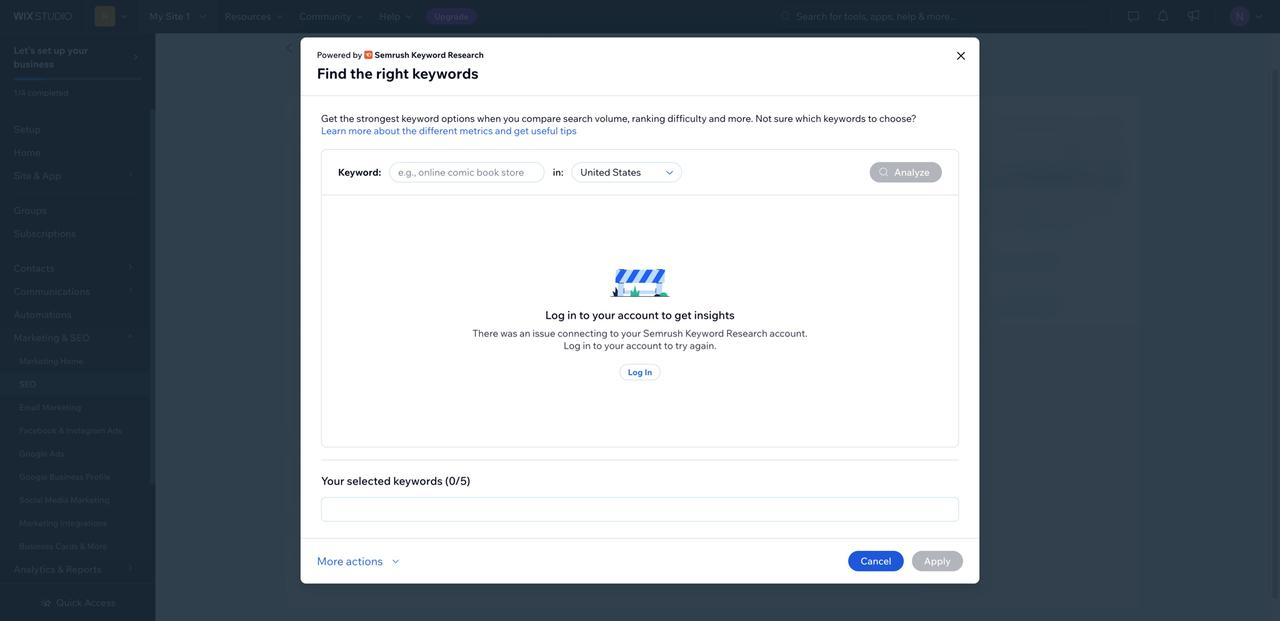 Task type: describe. For each thing, give the bounding box(es) containing it.
2 name from the left
[[437, 106, 459, 116]]

this inside see how the seo setup checklist helps this site.
[[982, 213, 998, 225]]

business right the 1,
[[728, 106, 762, 116]]

get for get started
[[683, 436, 702, 450]]

1 horizontal spatial find
[[821, 297, 839, 309]]

this left online.
[[841, 297, 858, 309]]

hire
[[976, 300, 994, 312]]

book
[[548, 343, 567, 353]]

step 3: keep building on this site's seo progress heading
[[302, 550, 615, 566]]

site. inside see how the seo setup checklist helps this site.
[[1000, 213, 1018, 225]]

2 horizontal spatial found
[[751, 273, 786, 288]]

profile
[[86, 472, 111, 483]]

this inside step 1: get the homepage ready for google search help get this site found online by completing these essential tasks.
[[342, 170, 358, 182]]

to down tasks. at left top
[[574, 186, 588, 204]]

found for the
[[379, 170, 405, 182]]

this right account.
[[811, 330, 827, 342]]

get started
[[683, 436, 743, 450]]

2 horizontal spatial with
[[654, 297, 674, 309]]

issue
[[533, 328, 556, 340]]

media
[[45, 495, 69, 506]]

help button
[[371, 0, 420, 33]]

right
[[376, 64, 409, 83]]

found for checklist
[[552, 65, 582, 79]]

keywords down semrush keyword research
[[412, 64, 479, 83]]

marketing integrations
[[19, 519, 107, 529]]

this down again.
[[695, 360, 711, 372]]

location : business location
[[472, 106, 579, 116]]

0 horizontal spatial research
[[448, 50, 484, 60]]

marketing & seo button
[[0, 327, 150, 350]]

0 horizontal spatial semrush
[[375, 50, 410, 60]]

log for in
[[628, 368, 643, 378]]

0 vertical spatial and
[[709, 113, 726, 124]]

site. inside "step 3: keep building on this site's seo progress seo is a work in progress. learn more about what it can do for this site."
[[597, 566, 615, 578]]

business or brand name : business name
[[302, 106, 459, 116]]

recommended
[[384, 303, 440, 313]]

store"
[[569, 343, 592, 353]]

1 location from the left
[[472, 106, 507, 116]]

keyword:
[[338, 166, 381, 178]]

site left online.
[[860, 297, 876, 309]]

what
[[499, 566, 521, 578]]

results. inside the seo setup checklist complete all checklist tasks to help this site get found in search results.
[[632, 65, 669, 79]]

up inside let's set up your business
[[54, 44, 65, 56]]

email marketing link
[[0, 396, 150, 419]]

help inside button
[[379, 10, 401, 22]]

more actions button
[[317, 554, 404, 570]]

in inside step 2: optimize the site pages for search engines complete these tasks to make the site pages easier to find in search results.
[[562, 485, 570, 497]]

this inside the seo setup checklist complete all checklist tasks to help this site get found in search results.
[[490, 65, 509, 79]]

get inside step 1: get the homepage ready for google search help get this site found online by completing these essential tasks.
[[340, 155, 359, 169]]

home link
[[0, 141, 150, 164]]

marketing inside 'link'
[[70, 495, 110, 506]]

1 horizontal spatial an
[[997, 300, 1007, 312]]

choose?
[[880, 113, 917, 124]]

step for step 2: optimize the site pages for search engines
[[302, 470, 326, 484]]

one
[[593, 303, 607, 313]]

selected
[[347, 475, 391, 488]]

site up the make on the left of the page
[[410, 470, 430, 484]]

watch
[[1021, 213, 1049, 225]]

learn inside get the strongest keyword options when you compare search volume, ranking difficulty and more. not sure which keywords to choose? learn more about the different metrics and get useful tips
[[321, 125, 346, 137]]

your left we
[[605, 340, 624, 352]]

1 vertical spatial and
[[495, 125, 512, 137]]

to up we'll help you get a head start with the basics of seo so people can find this site online.
[[714, 273, 726, 288]]

business right volume,
[[635, 106, 669, 116]]

can inside "step 3: keep building on this site's seo progress seo is a work in progress. learn more about what it can do for this site."
[[531, 566, 547, 578]]

this right building
[[432, 551, 451, 565]]

the left strongest
[[340, 113, 355, 124]]

help inside step 1: get the homepage ready for google search help get this site found online by completing these essential tasks.
[[302, 170, 323, 182]]

how
[[975, 201, 994, 213]]

your inside let's set up your business
[[68, 44, 88, 56]]

want
[[537, 186, 571, 204]]

an inside log in to your account to get insights there was an issue connecting to your semrush keyword research account. log in to your account to try again.
[[520, 328, 531, 340]]

compare
[[522, 113, 561, 124]]

for inside step 2: optimize the site pages for search engines complete these tasks to make the site pages easier to find in search results.
[[466, 470, 481, 484]]

brand
[[349, 106, 372, 116]]

1 term from the left
[[699, 106, 719, 116]]

marketing for home
[[19, 356, 58, 367]]

google up social
[[19, 472, 47, 483]]

the right the make on the left of the page
[[438, 485, 452, 497]]

log for in
[[546, 309, 565, 322]]

like
[[475, 343, 488, 353]]

name.
[[519, 328, 542, 339]]

don't
[[387, 328, 408, 339]]

cancel button
[[849, 552, 904, 572]]

learn inside "step 3: keep building on this site's seo progress seo is a work in progress. learn more about what it can do for this site."
[[418, 566, 444, 578]]

business cards & more link
[[0, 535, 150, 559]]

business up "different" at the left of page
[[401, 106, 435, 116]]

checklist inside the seo setup checklist complete all checklist tasks to help this site get found in search results.
[[473, 31, 571, 59]]

automations link
[[0, 303, 150, 327]]

when
[[477, 113, 501, 124]]

easier
[[502, 485, 529, 497]]

tasks inside the seo setup checklist complete all checklist tasks to help this site get found in search results.
[[424, 65, 450, 79]]

keywords inside get the strongest keyword options when you compare search volume, ranking difficulty and more. not sure which keywords to choose? learn more about the different metrics and get useful tips
[[824, 113, 866, 124]]

0 vertical spatial pages
[[432, 470, 464, 484]]

upgrade
[[435, 11, 469, 21]]

google down 'facebook'
[[19, 449, 47, 459]]

the down keyword
[[402, 125, 417, 137]]

social
[[19, 495, 43, 506]]

keyword inside log in to your account to get insights there was an issue connecting to your semrush keyword research account. log in to your account to try again.
[[686, 328, 724, 340]]

get the strongest keyword options when you compare search volume, ranking difficulty and more. not sure which keywords to choose? learn more about the different metrics and get useful tips
[[321, 113, 917, 137]]

again.
[[690, 340, 717, 352]]

1 horizontal spatial can
[[646, 330, 661, 342]]

marketing for integrations
[[19, 519, 58, 529]]

google business profile link
[[0, 466, 150, 489]]

in up connecting
[[568, 309, 577, 322]]

try
[[676, 340, 688, 352]]

sure
[[774, 113, 794, 124]]

facebook & instagram ads
[[19, 426, 122, 436]]

0 vertical spatial can
[[803, 297, 819, 309]]

1 vertical spatial 3
[[564, 330, 570, 342]]

to right the store"
[[593, 340, 602, 352]]

my site 1
[[149, 10, 190, 22]]

1 vertical spatial all
[[575, 360, 585, 372]]

1 horizontal spatial search
[[671, 106, 698, 116]]

for inside step 1: get the homepage ready for google search help get this site found online by completing these essential tasks.
[[472, 155, 487, 169]]

keywords down step 1: get the homepage ready for google search help get this site found online by completing these essential tasks. at top
[[418, 186, 484, 204]]

1 vertical spatial checklist
[[754, 330, 794, 342]]

hub
[[1039, 255, 1058, 267]]

a left comma.
[[627, 303, 632, 313]]

make
[[411, 485, 436, 497]]

seo left learning
[[976, 255, 996, 267]]

1 vertical spatial up
[[681, 360, 693, 372]]

see how the seo setup checklist helps this site.
[[955, 201, 1105, 225]]

more inside "step 3: keep building on this site's seo progress seo is a work in progress. learn more about what it can do for this site."
[[446, 566, 469, 578]]

1 vertical spatial you
[[509, 186, 534, 204]]

hire an seo expert
[[976, 300, 1060, 312]]

checklist?
[[701, 186, 772, 204]]

0 horizontal spatial or
[[339, 106, 347, 116]]

a right try
[[688, 330, 693, 342]]

0 vertical spatial account
[[618, 309, 659, 322]]

descriptive
[[404, 343, 446, 353]]

keep
[[341, 551, 368, 565]]

0 horizontal spatial with
[[471, 303, 487, 313]]

these inside step 2: optimize the site pages for search engines complete these tasks to make the site pages easier to find in search results.
[[348, 485, 373, 497]]

video
[[1051, 213, 1077, 225]]

set inside let's set up your business
[[37, 44, 51, 56]]

cards
[[55, 542, 78, 552]]

or inside don't include your business or site name. use descriptive words, like "vintage comic book store" instead of "book store."
[[494, 328, 502, 339]]

seo up email
[[19, 380, 36, 390]]

seo left expert
[[1009, 300, 1030, 312]]

checklist inside see how the seo setup checklist helps this site.
[[1064, 201, 1105, 213]]

in right use
[[619, 186, 631, 204]]

site right account.
[[829, 330, 845, 342]]

1 vertical spatial help
[[541, 297, 561, 309]]

the inside step 1: get the homepage ready for google search help get this site found online by completing these essential tasks.
[[361, 155, 379, 169]]

site right the make on the left of the page
[[455, 485, 471, 497]]

to left the make on the left of the page
[[400, 485, 409, 497]]

1 vertical spatial account
[[627, 340, 662, 352]]

1 vertical spatial complete
[[529, 360, 573, 372]]

it
[[523, 566, 529, 578]]

find
[[317, 64, 347, 83]]

to up the "build"
[[662, 309, 672, 322]]

site
[[165, 10, 183, 22]]

this right use
[[635, 186, 660, 204]]

1 horizontal spatial with
[[609, 303, 625, 313]]

comic
[[523, 343, 546, 353]]

(0/5)
[[445, 475, 471, 488]]

homepage
[[381, 155, 437, 169]]

more inside get the strongest keyword options when you compare search volume, ranking difficulty and more. not sure which keywords to choose? learn more about the different metrics and get useful tips
[[349, 125, 372, 137]]

your selected keywords (0/5)
[[321, 475, 471, 488]]

marketing up facebook & instagram ads
[[42, 403, 81, 413]]

2 vertical spatial &
[[80, 542, 85, 552]]

for inside "step 3: keep building on this site's seo progress seo is a work in progress. learn more about what it can do for this site."
[[563, 566, 576, 578]]

your inside don't include your business or site name. use descriptive words, like "vintage comic book store" instead of "book store."
[[439, 328, 456, 339]]

to down engines
[[531, 485, 540, 497]]

tasks.
[[571, 170, 596, 182]]

find the right keywords
[[317, 64, 479, 83]]

1 horizontal spatial home
[[60, 356, 83, 367]]

semrush keyword research
[[375, 50, 484, 60]]

search inside the seo setup checklist complete all checklist tasks to help this site get found in search results.
[[596, 65, 629, 79]]

1 horizontal spatial on
[[789, 273, 804, 288]]

1 vertical spatial log
[[564, 340, 581, 352]]

seo up what
[[482, 551, 506, 565]]

1 horizontal spatial start
[[631, 297, 652, 309]]

2:
[[329, 470, 338, 484]]

keywords left (0/5)
[[394, 475, 443, 488]]

keywords : business search term 1, business search term 2
[[592, 106, 818, 116]]

0 vertical spatial keyword
[[411, 50, 446, 60]]

quick access button
[[40, 597, 116, 610]]

1 horizontal spatial set
[[665, 360, 679, 372]]

let's
[[14, 44, 35, 56]]

to right in
[[654, 360, 663, 372]]

sidebar element
[[0, 33, 155, 622]]

business cards & more
[[19, 542, 107, 552]]

to inside the seo setup checklist complete all checklist tasks to help this site get found in search results.
[[453, 65, 463, 79]]

to left one
[[579, 309, 590, 322]]

0 horizontal spatial do
[[487, 186, 505, 204]]

more actions
[[317, 555, 383, 569]]

back
[[348, 480, 371, 492]]

the down the journey on the right top of the page
[[676, 297, 691, 309]]

0 vertical spatial ads
[[107, 426, 122, 436]]

1/4
[[14, 88, 26, 98]]

difficulty
[[668, 113, 707, 124]]

help inside the seo setup checklist complete all checklist tasks to help this site get found in search results.
[[466, 65, 488, 79]]

get for get the strongest keyword options when you compare search volume, ranking difficulty and more. not sure which keywords to choose? learn more about the different metrics and get useful tips
[[321, 113, 338, 124]]

google ads link
[[0, 443, 150, 466]]

site inside don't include your business or site name. use descriptive words, like "vintage comic book store" instead of "book store."
[[503, 328, 517, 339]]

let's set up your business
[[14, 44, 88, 70]]

tasks inside step 2: optimize the site pages for search engines complete these tasks to make the site pages easier to find in search results.
[[375, 485, 398, 497]]

1 : from the left
[[397, 106, 399, 116]]

checklist inside the seo setup checklist complete all checklist tasks to help this site get found in search results.
[[376, 65, 421, 79]]

to right the recommended
[[442, 303, 450, 313]]

to up instead
[[610, 328, 619, 340]]

semrush inside log in to your account to get insights there was an issue connecting to your semrush keyword research account. log in to your account to try again.
[[643, 328, 683, 340]]

all inside the seo setup checklist complete all checklist tasks to help this site get found in search results.
[[362, 65, 374, 79]]

to inside get the strongest keyword options when you compare search volume, ranking difficulty and more. not sure which keywords to choose? learn more about the different metrics and get useful tips
[[868, 113, 878, 124]]

groups link
[[0, 199, 150, 222]]

comma.
[[633, 303, 664, 313]]

watch video
[[1021, 213, 1077, 225]]

facebook & instagram ads link
[[0, 419, 150, 443]]

we
[[631, 330, 643, 342]]

get inside log in to your account to get insights there was an issue connecting to your semrush keyword research account. log in to your account to try again.
[[675, 309, 692, 322]]

2 horizontal spatial tasks
[[629, 360, 652, 372]]

2 term from the left
[[793, 106, 812, 116]]

0 vertical spatial by
[[353, 50, 362, 60]]

business down the find
[[302, 106, 337, 116]]

1 horizontal spatial pages
[[473, 485, 500, 497]]

1 horizontal spatial so
[[757, 297, 767, 309]]

a inside "step 3: keep building on this site's seo progress seo is a work in progress. learn more about what it can do for this site."
[[333, 566, 338, 578]]



Task type: vqa. For each thing, say whether or not it's contained in the screenshot.
left Semrush
yes



Task type: locate. For each thing, give the bounding box(es) containing it.
1 vertical spatial pages
[[473, 485, 500, 497]]

setup link
[[0, 118, 150, 141]]

0 horizontal spatial :
[[397, 106, 399, 116]]

step left 2:
[[302, 470, 326, 484]]

found inside the seo setup checklist complete all checklist tasks to help this site get found in search results.
[[552, 65, 582, 79]]

to
[[453, 65, 463, 79], [868, 113, 878, 124], [574, 186, 588, 204], [714, 273, 726, 288], [442, 303, 450, 313], [579, 309, 590, 322], [662, 309, 672, 322], [610, 328, 619, 340], [593, 340, 602, 352], [664, 340, 674, 352], [654, 360, 663, 372], [400, 485, 409, 497], [531, 485, 540, 497]]

step inside step 1: get the homepage ready for google search help get this site found online by completing these essential tasks.
[[302, 155, 326, 169]]

step left 1:
[[302, 155, 326, 169]]

marketing & seo
[[14, 332, 90, 344]]

checklist down instead
[[587, 360, 626, 372]]

marketing for &
[[14, 332, 59, 344]]

keyword
[[411, 50, 446, 60], [686, 328, 724, 340]]

about inside "step 3: keep building on this site's seo progress seo is a work in progress. learn more about what it can do for this site."
[[471, 566, 497, 578]]

2 horizontal spatial :
[[631, 106, 633, 116]]

site's inside "step 3: keep building on this site's seo progress seo is a work in progress. learn more about what it can do for this site."
[[454, 551, 480, 565]]

get inside step 1: get the homepage ready for google search help get this site found online by completing these essential tasks.
[[325, 170, 340, 182]]

1 horizontal spatial or
[[494, 328, 502, 339]]

volume,
[[595, 113, 630, 124]]

0 vertical spatial an
[[997, 300, 1007, 312]]

google up account.
[[807, 273, 850, 288]]

step 2: optimize the site pages for search engines heading
[[302, 469, 636, 485]]

: for keywords
[[631, 106, 633, 116]]

2 horizontal spatial get
[[683, 436, 702, 450]]

found inside step 1: get the homepage ready for google search help get this site found online by completing these essential tasks.
[[379, 170, 405, 182]]

0 horizontal spatial can
[[531, 566, 547, 578]]

you inside get the strongest keyword options when you compare search volume, ranking difficulty and more. not sure which keywords to choose? learn more about the different metrics and get useful tips
[[504, 113, 520, 124]]

google inside step 1: get the homepage ready for google search help get this site found online by completing these essential tasks.
[[489, 155, 528, 169]]

1 horizontal spatial research
[[727, 328, 768, 340]]

1 horizontal spatial of
[[723, 297, 732, 309]]

search
[[671, 106, 698, 116], [764, 106, 791, 116], [530, 155, 567, 169]]

ads right the instagram
[[107, 426, 122, 436]]

helps
[[955, 213, 980, 225]]

0 vertical spatial all
[[362, 65, 374, 79]]

ads up the google business profile
[[49, 449, 64, 459]]

email marketing
[[19, 403, 81, 413]]

marketing home
[[19, 356, 83, 367]]

a right is
[[333, 566, 338, 578]]

this down how
[[982, 213, 998, 225]]

1 name from the left
[[374, 106, 397, 116]]

all
[[362, 65, 374, 79], [575, 360, 585, 372]]

help left keyword:
[[302, 170, 323, 182]]

1 vertical spatial so
[[618, 330, 628, 342]]

get up answer 3 questions so we can build a personalized checklist for this site
[[675, 309, 692, 322]]

your
[[68, 44, 88, 56], [609, 273, 635, 288], [593, 309, 616, 322], [621, 328, 641, 340], [439, 328, 456, 339], [605, 340, 624, 352]]

location up the metrics
[[472, 106, 507, 116]]

1 horizontal spatial checklist
[[587, 360, 626, 372]]

1 vertical spatial help
[[302, 170, 323, 182]]

optimize
[[341, 470, 388, 484]]

connecting
[[558, 328, 608, 340]]

& for seo
[[62, 332, 68, 344]]

: right when
[[507, 106, 509, 116]]

2 horizontal spatial setup
[[1035, 201, 1062, 213]]

1 horizontal spatial get
[[340, 155, 359, 169]]

1 vertical spatial about
[[471, 566, 497, 578]]

with down the journey on the right top of the page
[[654, 297, 674, 309]]

term left the 1,
[[699, 106, 719, 116]]

1 horizontal spatial site's
[[663, 186, 698, 204]]

site's left checklist?
[[663, 186, 698, 204]]

powered by
[[317, 50, 362, 60]]

0 horizontal spatial up
[[54, 44, 65, 56]]

work
[[340, 566, 362, 578]]

: right volume,
[[631, 106, 633, 116]]

location up "tips"
[[546, 106, 579, 116]]

set down 'store."'
[[665, 360, 679, 372]]

watch video link
[[1021, 213, 1077, 225]]

search inside step 1: get the homepage ready for google search help get this site found online by completing these essential tasks.
[[530, 155, 567, 169]]

help up when
[[466, 65, 488, 79]]

instagram
[[66, 426, 105, 436]]

hire an seo expert link
[[976, 300, 1060, 312]]

on up progress.
[[416, 551, 429, 565]]

your up questions
[[593, 309, 616, 322]]

of right basics
[[723, 297, 732, 309]]

you left one
[[563, 297, 579, 309]]

groups
[[14, 205, 47, 217]]

see
[[955, 201, 973, 213]]

ready
[[439, 155, 469, 169]]

1:12 button
[[955, 117, 1124, 189]]

0 vertical spatial help
[[466, 65, 488, 79]]

0 vertical spatial semrush
[[375, 50, 410, 60]]

of inside don't include your business or site name. use descriptive words, like "vintage comic book store" instead of "book store."
[[623, 343, 631, 353]]

ranking
[[632, 113, 666, 124]]

results. inside step 2: optimize the site pages for search engines complete these tasks to make the site pages easier to find in search results.
[[604, 485, 636, 497]]

actions
[[346, 555, 383, 569]]

answer
[[529, 330, 562, 342]]

1 vertical spatial home
[[60, 356, 83, 367]]

0 horizontal spatial all
[[362, 65, 374, 79]]

research down upgrade button at left top
[[448, 50, 484, 60]]

2 location from the left
[[546, 106, 579, 116]]

: left keyword
[[397, 106, 399, 116]]

1 horizontal spatial 3
[[564, 330, 570, 342]]

: for location
[[507, 106, 509, 116]]

these down optimize
[[348, 485, 373, 497]]

1 horizontal spatial name
[[437, 106, 459, 116]]

can up "book
[[646, 330, 661, 342]]

0 vertical spatial get
[[321, 113, 338, 124]]

head
[[606, 297, 629, 309]]

about inside get the strongest keyword options when you compare search volume, ranking difficulty and more. not sure which keywords to choose? learn more about the different metrics and get useful tips
[[374, 125, 400, 137]]

not
[[756, 113, 772, 124]]

marketing down social
[[19, 519, 58, 529]]

do inside "step 3: keep building on this site's seo progress seo is a work in progress. learn more about what it can do for this site."
[[550, 566, 561, 578]]

2/7
[[860, 163, 873, 173]]

setup inside the seo setup checklist complete all checklist tasks to help this site get found in search results.
[[405, 31, 468, 59]]

google ads
[[19, 449, 64, 459]]

these
[[502, 170, 527, 182], [348, 485, 373, 497]]

step
[[302, 155, 326, 169], [302, 470, 326, 484], [302, 551, 326, 565]]

business inside let's set up your business
[[14, 58, 54, 70]]

marketing down automations
[[14, 332, 59, 344]]

answer 3 questions so we can build a personalized checklist for this site
[[529, 330, 845, 342]]

use
[[591, 186, 616, 204]]

email
[[19, 403, 40, 413]]

0 horizontal spatial help
[[466, 65, 488, 79]]

seo inside dropdown button
[[70, 332, 90, 344]]

step inside step 2: optimize the site pages for search engines complete these tasks to make the site pages easier to find in search results.
[[302, 470, 326, 484]]

step for step 1: get the homepage ready for google search
[[302, 155, 326, 169]]

words,
[[448, 343, 473, 353]]

business up social media marketing
[[49, 472, 84, 483]]

keyword up again.
[[686, 328, 724, 340]]

so left people
[[757, 297, 767, 309]]

1 horizontal spatial more
[[317, 555, 344, 569]]

0 horizontal spatial business
[[14, 58, 54, 70]]

get down start at left top
[[582, 297, 597, 309]]

name up learn more about the different metrics and get useful tips link
[[437, 106, 459, 116]]

in:
[[553, 166, 564, 178]]

seo up comma.
[[638, 273, 664, 288]]

the
[[310, 31, 349, 59]]

& inside dropdown button
[[62, 332, 68, 344]]

Search for tools, apps, help & more... field
[[792, 7, 1093, 26]]

2 vertical spatial complete
[[302, 485, 346, 497]]

0 horizontal spatial search
[[530, 155, 567, 169]]

a left head
[[599, 297, 604, 309]]

step 1: get the homepage ready for google search help get this site found online by completing these essential tasks.
[[302, 155, 596, 182]]

find right people
[[821, 297, 839, 309]]

the down powered by
[[350, 64, 373, 83]]

0 vertical spatial of
[[723, 297, 732, 309]]

seo inside see how the seo setup checklist helps this site.
[[1013, 201, 1033, 213]]

2 step from the top
[[302, 470, 326, 484]]

more inside sidebar element
[[87, 542, 107, 552]]

different
[[419, 125, 458, 137]]

the right optimize
[[391, 470, 408, 484]]

semrush up 'store."'
[[643, 328, 683, 340]]

get inside popup button
[[683, 436, 702, 450]]

log inside log in button
[[628, 368, 643, 378]]

complete inside the seo setup checklist complete all checklist tasks to help this site get found in search results.
[[310, 65, 360, 79]]

1 vertical spatial semrush
[[643, 328, 683, 340]]

business down let's
[[14, 58, 54, 70]]

1 vertical spatial setup
[[14, 123, 41, 135]]

on inside "step 3: keep building on this site's seo progress seo is a work in progress. learn more about what it can do for this site."
[[416, 551, 429, 565]]

seo right basics
[[735, 297, 755, 309]]

seo inside the seo setup checklist complete all checklist tasks to help this site get found in search results.
[[354, 31, 400, 59]]

1:12
[[1095, 164, 1112, 176]]

2 vertical spatial checklist
[[587, 360, 626, 372]]

tasks down semrush keyword research
[[424, 65, 450, 79]]

2 horizontal spatial search
[[764, 106, 791, 116]]

more
[[87, 542, 107, 552], [317, 555, 344, 569]]

2 vertical spatial found
[[751, 273, 786, 288]]

0 horizontal spatial an
[[520, 328, 531, 340]]

home down marketing & seo dropdown button
[[60, 356, 83, 367]]

0 vertical spatial or
[[339, 106, 347, 116]]

this down strongest
[[342, 170, 358, 182]]

semrush up 'right'
[[375, 50, 410, 60]]

business left the "cards" on the bottom left
[[19, 542, 53, 552]]

start
[[576, 273, 606, 288]]

site up the "location : business location"
[[512, 65, 530, 79]]

0 vertical spatial you
[[504, 113, 520, 124]]

2
[[814, 106, 818, 116]]

to left try
[[664, 340, 674, 352]]

google up completing
[[489, 155, 528, 169]]

1 vertical spatial site.
[[597, 566, 615, 578]]

2 vertical spatial can
[[531, 566, 547, 578]]

options
[[442, 113, 475, 124]]

in inside the seo setup checklist complete all checklist tasks to help this site get found in search results.
[[584, 65, 593, 79]]

1 vertical spatial &
[[59, 426, 64, 436]]

your up head
[[609, 273, 635, 288]]

business inside don't include your business or site name. use descriptive words, like "vintage comic book store" instead of "book store."
[[458, 328, 492, 339]]

and down when
[[495, 125, 512, 137]]

1 vertical spatial ads
[[49, 449, 64, 459]]

3 : from the left
[[631, 106, 633, 116]]

1 vertical spatial keyword
[[686, 328, 724, 340]]

these inside step 1: get the homepage ready for google search help get this site found online by completing these essential tasks.
[[502, 170, 527, 182]]

the inside see how the seo setup checklist helps this site.
[[996, 201, 1011, 213]]

help
[[466, 65, 488, 79], [541, 297, 561, 309]]

find down engines
[[542, 485, 560, 497]]

0 horizontal spatial about
[[374, 125, 400, 137]]

0 vertical spatial 3
[[489, 303, 494, 313]]

pages
[[432, 470, 464, 484], [473, 485, 500, 497]]

None field
[[577, 163, 663, 182], [386, 275, 895, 298], [326, 499, 955, 522], [577, 163, 663, 182], [386, 275, 895, 298], [326, 499, 955, 522]]

building
[[370, 551, 413, 565]]

e.g., online comic book store field
[[394, 163, 540, 182]]

1 horizontal spatial semrush
[[643, 328, 683, 340]]

we'll help you get a head start with the basics of seo so people can find this site online.
[[518, 297, 908, 309]]

1 horizontal spatial and
[[709, 113, 726, 124]]

checklist down semrush keyword research
[[376, 65, 421, 79]]

to down semrush keyword research
[[453, 65, 463, 79]]

0 horizontal spatial home
[[14, 147, 41, 159]]

0 horizontal spatial tasks
[[375, 485, 398, 497]]

marketing integrations link
[[0, 512, 150, 535]]

in down connecting
[[583, 340, 591, 352]]

0 vertical spatial checklist
[[376, 65, 421, 79]]

2 vertical spatial tasks
[[375, 485, 398, 497]]

keywords right 2
[[824, 113, 866, 124]]

0 horizontal spatial by
[[353, 50, 362, 60]]

1 step from the top
[[302, 155, 326, 169]]

your up "book
[[621, 328, 641, 340]]

by inside step 1: get the homepage ready for google search help get this site found online by completing these essential tasks.
[[436, 170, 447, 182]]

business up useful
[[510, 106, 544, 116]]

2 : from the left
[[507, 106, 509, 116]]

access
[[84, 597, 116, 609]]

site up "vintage
[[503, 328, 517, 339]]

&
[[62, 332, 68, 344], [59, 426, 64, 436], [80, 542, 85, 552]]

seo up watch
[[1013, 201, 1033, 213]]

step for step 3: keep building on this site's seo progress
[[302, 551, 326, 565]]

complete down 2:
[[302, 485, 346, 497]]

location
[[472, 106, 507, 116], [546, 106, 579, 116]]

1 vertical spatial on
[[416, 551, 429, 565]]

was
[[501, 328, 518, 340]]

0 vertical spatial found
[[552, 65, 582, 79]]

insights
[[695, 309, 735, 322]]

0 horizontal spatial and
[[495, 125, 512, 137]]

people
[[770, 297, 801, 309]]

step inside "step 3: keep building on this site's seo progress seo is a work in progress. learn more about what it can do for this site."
[[302, 551, 326, 565]]

don't include your business or site name. use descriptive words, like "vintage comic book store" instead of "book store."
[[387, 328, 681, 353]]

0 vertical spatial step
[[302, 155, 326, 169]]

3
[[489, 303, 494, 313], [564, 330, 570, 342]]

get down the "location : business location"
[[514, 125, 529, 137]]

quick
[[56, 597, 82, 609]]

strongest
[[357, 113, 400, 124]]

keywords
[[592, 106, 631, 116]]

business up like
[[458, 328, 492, 339]]

1 vertical spatial these
[[348, 485, 373, 497]]

2 vertical spatial you
[[563, 297, 579, 309]]

setup inside sidebar element
[[14, 123, 41, 135]]

search left "which"
[[764, 106, 791, 116]]

of
[[723, 297, 732, 309], [623, 343, 631, 353]]

1 horizontal spatial checklist
[[1064, 201, 1105, 213]]

0 vertical spatial tasks
[[424, 65, 450, 79]]

up down try
[[681, 360, 693, 372]]

the right 1:
[[361, 155, 379, 169]]

on up people
[[789, 273, 804, 288]]

0 vertical spatial about
[[374, 125, 400, 137]]

site down again.
[[713, 360, 729, 372]]

1 vertical spatial get
[[340, 155, 359, 169]]

get left brand
[[321, 113, 338, 124]]

set
[[37, 44, 51, 56], [665, 360, 679, 372]]

1 vertical spatial site's
[[454, 551, 480, 565]]

1 vertical spatial research
[[727, 328, 768, 340]]

search
[[596, 65, 629, 79], [563, 113, 593, 124], [746, 360, 775, 372], [484, 470, 519, 484], [572, 485, 602, 497]]

account up log in
[[627, 340, 662, 352]]

search inside get the strongest keyword options when you compare search volume, ranking difficulty and more. not sure which keywords to choose? learn more about the different metrics and get useful tips
[[563, 113, 593, 124]]

setup inside see how the seo setup checklist helps this site.
[[1035, 201, 1062, 213]]

step 1: get the homepage ready for google search heading
[[302, 154, 596, 170]]

setup down the 1/4
[[14, 123, 41, 135]]

more inside popup button
[[317, 555, 344, 569]]

0 horizontal spatial set
[[37, 44, 51, 56]]

0 horizontal spatial on
[[416, 551, 429, 565]]

tasks down optimize
[[375, 485, 398, 497]]

0 horizontal spatial location
[[472, 106, 507, 116]]

of down we
[[623, 343, 631, 353]]

site inside step 1: get the homepage ready for google search help get this site found online by completing these essential tasks.
[[360, 170, 376, 182]]

completing
[[449, 170, 500, 182]]

in inside "step 3: keep building on this site's seo progress seo is a work in progress. learn more about what it can do for this site."
[[364, 566, 372, 578]]

checklist up video
[[1064, 201, 1105, 213]]

use
[[387, 343, 402, 353]]

site inside the seo setup checklist complete all checklist tasks to help this site get found in search results.
[[512, 65, 530, 79]]

in down engines
[[562, 485, 570, 497]]

1 vertical spatial set
[[665, 360, 679, 372]]

3 step from the top
[[302, 551, 326, 565]]

site
[[512, 65, 530, 79], [360, 170, 376, 182], [860, 297, 876, 309], [503, 328, 517, 339], [829, 330, 845, 342], [713, 360, 729, 372], [410, 470, 430, 484], [455, 485, 471, 497]]

journey
[[667, 273, 711, 288]]

0 horizontal spatial checklist
[[473, 31, 571, 59]]

get inside the seo setup checklist complete all checklist tasks to help this site get found in search results.
[[532, 65, 549, 79]]

research inside log in to your account to get insights there was an issue connecting to your semrush keyword research account. log in to your account to try again.
[[727, 328, 768, 340]]

step up is
[[302, 551, 326, 565]]

business
[[302, 106, 337, 116], [401, 106, 435, 116], [510, 106, 544, 116], [635, 106, 669, 116], [728, 106, 762, 116], [49, 472, 84, 483], [19, 542, 53, 552]]

find inside step 2: optimize the site pages for search engines complete these tasks to make the site pages easier to find in search results.
[[542, 485, 560, 497]]

complete inside step 2: optimize the site pages for search engines complete these tasks to make the site pages easier to find in search results.
[[302, 485, 346, 497]]

all down the store"
[[575, 360, 585, 372]]

get inside get the strongest keyword options when you compare search volume, ranking difficulty and more. not sure which keywords to choose? learn more about the different metrics and get useful tips
[[321, 113, 338, 124]]

with
[[654, 297, 674, 309], [471, 303, 487, 313], [609, 303, 625, 313]]

about down strongest
[[374, 125, 400, 137]]

seo left is
[[302, 566, 322, 578]]

1 horizontal spatial term
[[793, 106, 812, 116]]

n button
[[86, 0, 139, 33]]

ads
[[107, 426, 122, 436], [49, 449, 64, 459]]

google business profile
[[19, 472, 111, 483]]

keyword
[[402, 113, 439, 124]]

marketing inside dropdown button
[[14, 332, 59, 344]]

keyword up the find the right keywords on the left
[[411, 50, 446, 60]]

1 vertical spatial results.
[[604, 485, 636, 497]]

0 horizontal spatial setup
[[14, 123, 41, 135]]

this right the "it"
[[578, 566, 594, 578]]

& for instagram
[[59, 426, 64, 436]]

by right powered
[[353, 50, 362, 60]]

tips
[[560, 125, 577, 137]]

log in button
[[620, 365, 661, 381]]

2 vertical spatial get
[[683, 436, 702, 450]]

0 vertical spatial site.
[[1000, 213, 1018, 225]]

0 horizontal spatial more
[[349, 125, 372, 137]]

metrics
[[460, 125, 493, 137]]

which keywords do you want to use in this site's checklist?
[[371, 186, 772, 204]]

tasks down "book
[[629, 360, 652, 372]]

0 horizontal spatial learn
[[321, 125, 346, 137]]

& right the "cards" on the bottom left
[[80, 542, 85, 552]]

which
[[796, 113, 822, 124]]

site up which
[[360, 170, 376, 182]]

1 horizontal spatial more
[[446, 566, 469, 578]]

& right 'facebook'
[[59, 426, 64, 436]]

get inside get the strongest keyword options when you compare search volume, ranking difficulty and more. not sure which keywords to choose? learn more about the different metrics and get useful tips
[[514, 125, 529, 137]]

about left what
[[471, 566, 497, 578]]

0 horizontal spatial start
[[451, 303, 469, 313]]

get up we'll help you get a head start with the basics of seo so people can find this site online.
[[729, 273, 749, 288]]

1 vertical spatial of
[[623, 343, 631, 353]]

learn
[[321, 125, 346, 137], [418, 566, 444, 578]]

0 horizontal spatial help
[[302, 170, 323, 182]]

business
[[14, 58, 54, 70], [458, 328, 492, 339]]

0 horizontal spatial checklist
[[376, 65, 421, 79]]

complete all checklist tasks to set up this site for search results
[[529, 360, 808, 372]]

for
[[472, 155, 487, 169], [796, 330, 809, 342], [731, 360, 744, 372], [466, 470, 481, 484], [563, 566, 576, 578]]

1 horizontal spatial location
[[546, 106, 579, 116]]



